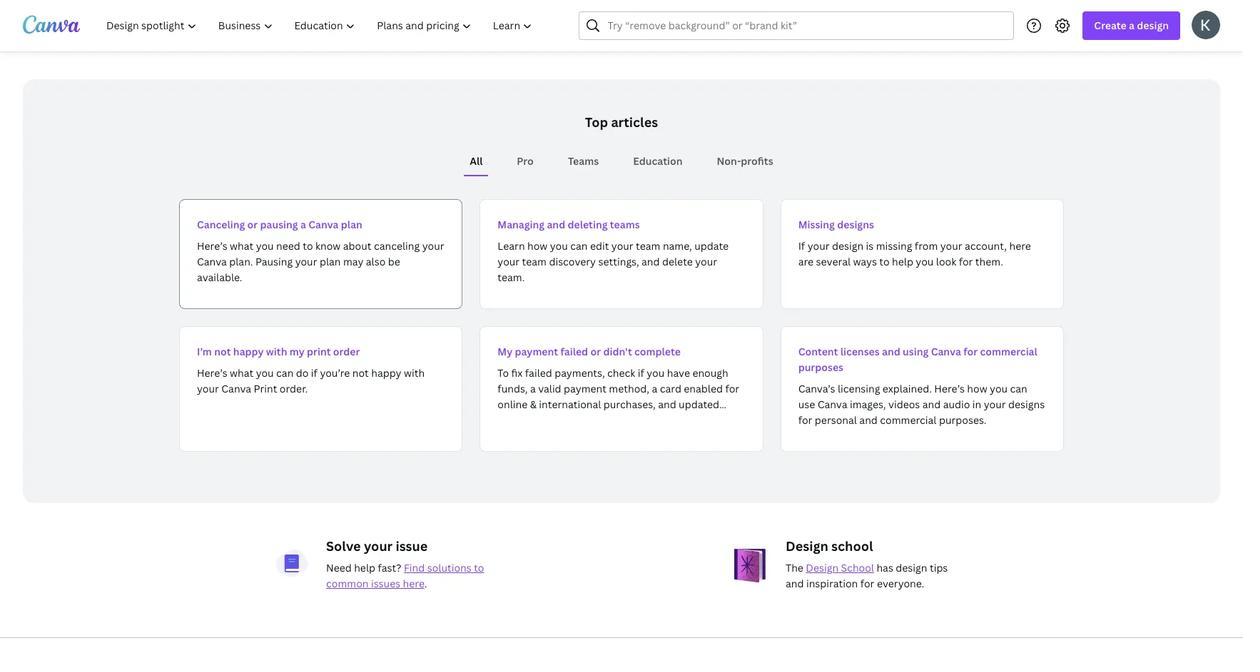 Task type: locate. For each thing, give the bounding box(es) containing it.
0 vertical spatial help
[[893, 255, 914, 268]]

1 horizontal spatial payment
[[564, 382, 607, 396]]

edit
[[590, 239, 609, 253]]

0 vertical spatial design
[[1138, 19, 1169, 32]]

pausing
[[260, 218, 298, 231]]

failed
[[561, 345, 588, 358], [525, 366, 552, 380], [607, 413, 634, 427]]

commercial
[[981, 345, 1038, 358], [881, 413, 937, 427]]

design up everyone.
[[896, 561, 928, 575]]

0 horizontal spatial happy
[[233, 345, 264, 358]]

pausing
[[256, 255, 293, 268]]

1 horizontal spatial commercial
[[981, 345, 1038, 358]]

1 vertical spatial commercial
[[881, 413, 937, 427]]

help
[[893, 255, 914, 268], [354, 561, 376, 575]]

2 if from the left
[[638, 366, 645, 380]]

to right solutions
[[474, 561, 484, 575]]

1 vertical spatial or
[[591, 345, 601, 358]]

0 vertical spatial here
[[1010, 239, 1032, 253]]

your inside here's what you can do if you're not happy with your canva print order.
[[197, 382, 219, 396]]

canva's licensing explained. here's how you can use canva images, videos and audio in your designs for personal and commercial purposes.
[[799, 382, 1045, 427]]

canva right "using"
[[931, 345, 962, 358]]

1 vertical spatial failed
[[525, 366, 552, 380]]

payments,
[[555, 366, 605, 380]]

1 what from the top
[[230, 239, 254, 253]]

and
[[547, 218, 566, 231], [642, 255, 660, 268], [883, 345, 901, 358], [658, 398, 677, 411], [923, 398, 941, 411], [860, 413, 878, 427], [786, 577, 804, 590]]

1 vertical spatial here's
[[197, 366, 228, 380]]

0 vertical spatial team
[[636, 239, 661, 253]]

0 vertical spatial not
[[214, 345, 231, 358]]

for inside to fix failed payments, check if you have enough funds, a valid payment method, a card enabled for online & international purchases, and updated billing details to settle failed payments.
[[726, 382, 740, 396]]

to inside "if your design is missing from your account, here are several ways to help you look for them."
[[880, 255, 890, 268]]

can inside learn how you can edit your team name, update your team discovery settings, and delete your team.
[[571, 239, 588, 253]]

find
[[404, 561, 425, 575]]

canva inside "content licenses and using canva for commercial purposes"
[[931, 345, 962, 358]]

if inside here's what you can do if you're not happy with your canva print order.
[[311, 366, 318, 380]]

here's what you need to know about canceling your canva plan. pausing your plan may also be available.
[[197, 239, 444, 284]]

what up plan.
[[230, 239, 254, 253]]

profits
[[741, 154, 774, 168]]

not
[[214, 345, 231, 358], [353, 366, 369, 380]]

your right in
[[984, 398, 1006, 411]]

here's up audio
[[935, 382, 965, 396]]

design inside "if your design is missing from your account, here are several ways to help you look for them."
[[832, 239, 864, 253]]

can inside here's what you can do if you're not happy with your canva print order.
[[276, 366, 294, 380]]

and down the
[[786, 577, 804, 590]]

designs right in
[[1009, 398, 1045, 411]]

for inside "has design tips and inspiration for everyone."
[[861, 577, 875, 590]]

inspiration
[[807, 577, 858, 590]]

missing
[[877, 239, 913, 253]]

plan down know on the left of page
[[320, 255, 341, 268]]

0 horizontal spatial team
[[522, 255, 547, 268]]

payments.
[[637, 413, 687, 427]]

happy
[[233, 345, 264, 358], [371, 366, 402, 380]]

failed down purchases,
[[607, 413, 634, 427]]

1 horizontal spatial how
[[968, 382, 988, 396]]

0 horizontal spatial help
[[354, 561, 376, 575]]

0 vertical spatial how
[[528, 239, 548, 253]]

&
[[530, 398, 537, 411]]

my
[[290, 345, 305, 358]]

0 vertical spatial with
[[266, 345, 287, 358]]

1 vertical spatial help
[[354, 561, 376, 575]]

2 horizontal spatial can
[[1011, 382, 1028, 396]]

a right the pausing
[[301, 218, 306, 231]]

0 horizontal spatial designs
[[838, 218, 875, 231]]

using
[[903, 345, 929, 358]]

2 horizontal spatial design
[[1138, 19, 1169, 32]]

a right create
[[1130, 19, 1135, 32]]

canva up available. on the top of the page
[[197, 255, 227, 268]]

team.
[[498, 271, 525, 284]]

plan.
[[229, 255, 253, 268]]

1 vertical spatial plan
[[320, 255, 341, 268]]

or
[[247, 218, 258, 231], [591, 345, 601, 358]]

all
[[470, 154, 483, 168]]

team down learn at the top of the page
[[522, 255, 547, 268]]

can for do
[[276, 366, 294, 380]]

1 horizontal spatial help
[[893, 255, 914, 268]]

design up the
[[786, 538, 829, 555]]

1 horizontal spatial or
[[591, 345, 601, 358]]

0 horizontal spatial how
[[528, 239, 548, 253]]

or left didn't
[[591, 345, 601, 358]]

0 horizontal spatial not
[[214, 345, 231, 358]]

1 vertical spatial with
[[404, 366, 425, 380]]

your up the team.
[[498, 255, 520, 268]]

1 vertical spatial design
[[806, 561, 839, 575]]

payment
[[515, 345, 558, 358], [564, 382, 607, 396]]

top
[[585, 114, 608, 131]]

you
[[256, 239, 274, 253], [550, 239, 568, 253], [916, 255, 934, 268], [256, 366, 274, 380], [647, 366, 665, 380], [990, 382, 1008, 396]]

design inside "has design tips and inspiration for everyone."
[[896, 561, 928, 575]]

your down update
[[696, 255, 718, 268]]

for
[[959, 255, 973, 268], [964, 345, 978, 358], [726, 382, 740, 396], [799, 413, 813, 427], [861, 577, 875, 590]]

do
[[296, 366, 309, 380]]

help up common
[[354, 561, 376, 575]]

in
[[973, 398, 982, 411]]

2 what from the top
[[230, 366, 254, 380]]

0 vertical spatial what
[[230, 239, 254, 253]]

1 horizontal spatial failed
[[561, 345, 588, 358]]

here's down canceling
[[197, 239, 228, 253]]

about
[[343, 239, 372, 253]]

method,
[[609, 382, 650, 396]]

payment up fix
[[515, 345, 558, 358]]

how right learn at the top of the page
[[528, 239, 548, 253]]

non-profits
[[717, 154, 774, 168]]

not inside here's what you can do if you're not happy with your canva print order.
[[353, 366, 369, 380]]

and down card
[[658, 398, 677, 411]]

for up in
[[964, 345, 978, 358]]

failed up valid
[[525, 366, 552, 380]]

your down the i'm on the left
[[197, 382, 219, 396]]

0 vertical spatial can
[[571, 239, 588, 253]]

how inside canva's licensing explained. here's how you can use canva images, videos and audio in your designs for personal and commercial purposes.
[[968, 382, 988, 396]]

for right look
[[959, 255, 973, 268]]

2 vertical spatial can
[[1011, 382, 1028, 396]]

not down order
[[353, 366, 369, 380]]

canva up know on the left of page
[[309, 218, 339, 231]]

with
[[266, 345, 287, 358], [404, 366, 425, 380]]

2 horizontal spatial failed
[[607, 413, 634, 427]]

your right canceling
[[422, 239, 444, 253]]

Try "remove background" or "brand kit" search field
[[608, 12, 1006, 39]]

the design school
[[786, 561, 875, 575]]

to inside here's what you need to know about canceling your canva plan. pausing your plan may also be available.
[[303, 239, 313, 253]]

what for pausing
[[230, 239, 254, 253]]

how up in
[[968, 382, 988, 396]]

design
[[1138, 19, 1169, 32], [832, 239, 864, 253], [896, 561, 928, 575]]

to down missing
[[880, 255, 890, 268]]

2 vertical spatial failed
[[607, 413, 634, 427]]

0 horizontal spatial if
[[311, 366, 318, 380]]

from
[[915, 239, 938, 253]]

canva up personal
[[818, 398, 848, 411]]

solve your issue image
[[275, 549, 309, 578]]

0 vertical spatial or
[[247, 218, 258, 231]]

commercial up in
[[981, 345, 1038, 358]]

has design tips and inspiration for everyone.
[[786, 561, 948, 590]]

if
[[311, 366, 318, 380], [638, 366, 645, 380]]

your up fast?
[[364, 538, 393, 555]]

all button
[[464, 148, 489, 175]]

0 horizontal spatial failed
[[525, 366, 552, 380]]

what inside here's what you need to know about canceling your canva plan. pausing your plan may also be available.
[[230, 239, 254, 253]]

deleting
[[568, 218, 608, 231]]

or left the pausing
[[247, 218, 258, 231]]

if inside to fix failed payments, check if you have enough funds, a valid payment method, a card enabled for online & international purchases, and updated billing details to settle failed payments.
[[638, 366, 645, 380]]

0 horizontal spatial with
[[266, 345, 287, 358]]

0 horizontal spatial payment
[[515, 345, 558, 358]]

for down the use at the bottom right
[[799, 413, 813, 427]]

1 horizontal spatial designs
[[1009, 398, 1045, 411]]

plan up the about on the top
[[341, 218, 363, 231]]

1 horizontal spatial with
[[404, 366, 425, 380]]

1 horizontal spatial can
[[571, 239, 588, 253]]

1 horizontal spatial if
[[638, 366, 645, 380]]

footer
[[0, 638, 1244, 658]]

commercial down videos
[[881, 413, 937, 427]]

help inside "if your design is missing from your account, here are several ways to help you look for them."
[[893, 255, 914, 268]]

1 horizontal spatial not
[[353, 366, 369, 380]]

0 vertical spatial failed
[[561, 345, 588, 358]]

and left delete
[[642, 255, 660, 268]]

design inside dropdown button
[[1138, 19, 1169, 32]]

here's inside here's what you need to know about canceling your canva plan. pausing your plan may also be available.
[[197, 239, 228, 253]]

1 vertical spatial can
[[276, 366, 294, 380]]

and inside learn how you can edit your team name, update your team discovery settings, and delete your team.
[[642, 255, 660, 268]]

how inside learn how you can edit your team name, update your team discovery settings, and delete your team.
[[528, 239, 548, 253]]

what
[[230, 239, 254, 253], [230, 366, 254, 380]]

enabled
[[684, 382, 723, 396]]

and left "using"
[[883, 345, 901, 358]]

kendall parks image
[[1192, 10, 1221, 39]]

0 horizontal spatial here
[[403, 577, 425, 590]]

here
[[1010, 239, 1032, 253], [403, 577, 425, 590]]

card
[[660, 382, 682, 396]]

0 horizontal spatial design
[[832, 239, 864, 253]]

payment down payments,
[[564, 382, 607, 396]]

1 horizontal spatial happy
[[371, 366, 402, 380]]

and down images,
[[860, 413, 878, 427]]

1 vertical spatial design
[[832, 239, 864, 253]]

if right do
[[311, 366, 318, 380]]

1 horizontal spatial design
[[896, 561, 928, 575]]

1 vertical spatial what
[[230, 366, 254, 380]]

design up several
[[832, 239, 864, 253]]

designs up is
[[838, 218, 875, 231]]

1 vertical spatial not
[[353, 366, 369, 380]]

missing designs
[[799, 218, 875, 231]]

1 vertical spatial payment
[[564, 382, 607, 396]]

2 vertical spatial here's
[[935, 382, 965, 396]]

0 horizontal spatial commercial
[[881, 413, 937, 427]]

here's down the i'm on the left
[[197, 366, 228, 380]]

to right need
[[303, 239, 313, 253]]

to down "international" in the left of the page
[[565, 413, 575, 427]]

order
[[333, 345, 360, 358]]

tips
[[930, 561, 948, 575]]

happy up print
[[233, 345, 264, 358]]

name,
[[663, 239, 692, 253]]

can
[[571, 239, 588, 253], [276, 366, 294, 380], [1011, 382, 1028, 396]]

complete
[[635, 345, 681, 358]]

here's what you can do if you're not happy with your canva print order.
[[197, 366, 425, 396]]

not right the i'm on the left
[[214, 345, 231, 358]]

1 vertical spatial designs
[[1009, 398, 1045, 411]]

to
[[498, 366, 509, 380]]

0 horizontal spatial can
[[276, 366, 294, 380]]

if up the method, at the bottom
[[638, 366, 645, 380]]

managing and deleting teams
[[498, 218, 640, 231]]

1 if from the left
[[311, 366, 318, 380]]

here's inside here's what you can do if you're not happy with your canva print order.
[[197, 366, 228, 380]]

for down 'school'
[[861, 577, 875, 590]]

a inside create a design dropdown button
[[1130, 19, 1135, 32]]

commercial inside "content licenses and using canva for commercial purposes"
[[981, 345, 1038, 358]]

1 horizontal spatial here
[[1010, 239, 1032, 253]]

team left name,
[[636, 239, 661, 253]]

for down enough
[[726, 382, 740, 396]]

0 vertical spatial here's
[[197, 239, 228, 253]]

a
[[1130, 19, 1135, 32], [301, 218, 306, 231], [530, 382, 536, 396], [652, 382, 658, 396]]

canva
[[309, 218, 339, 231], [197, 255, 227, 268], [931, 345, 962, 358], [222, 382, 251, 396], [818, 398, 848, 411]]

happy right you're
[[371, 366, 402, 380]]

here's
[[197, 239, 228, 253], [197, 366, 228, 380], [935, 382, 965, 396]]

commercial inside canva's licensing explained. here's how you can use canva images, videos and audio in your designs for personal and commercial purposes.
[[881, 413, 937, 427]]

design for a
[[1138, 19, 1169, 32]]

what down i'm not happy with my print order at the bottom of the page
[[230, 366, 254, 380]]

top level navigation element
[[97, 11, 545, 40]]

2 vertical spatial design
[[896, 561, 928, 575]]

design right create
[[1138, 19, 1169, 32]]

0 vertical spatial commercial
[[981, 345, 1038, 358]]

1 vertical spatial how
[[968, 382, 988, 396]]

need
[[276, 239, 300, 253]]

find solutions to common issues here
[[326, 561, 484, 590]]

canva left print
[[222, 382, 251, 396]]

your up settings,
[[612, 239, 634, 253]]

1 vertical spatial happy
[[371, 366, 402, 380]]

my
[[498, 345, 513, 358]]

failed up payments,
[[561, 345, 588, 358]]

here down find on the left of the page
[[403, 577, 425, 590]]

design up inspiration
[[806, 561, 839, 575]]

help down missing
[[893, 255, 914, 268]]

what inside here's what you can do if you're not happy with your canva print order.
[[230, 366, 254, 380]]

1 vertical spatial here
[[403, 577, 425, 590]]

canceling or pausing a canva plan
[[197, 218, 363, 231]]

ways
[[854, 255, 877, 268]]

designs inside canva's licensing explained. here's how you can use canva images, videos and audio in your designs for personal and commercial purposes.
[[1009, 398, 1045, 411]]

non-
[[717, 154, 741, 168]]

here right account,
[[1010, 239, 1032, 253]]



Task type: describe. For each thing, give the bounding box(es) containing it.
has
[[877, 561, 894, 575]]

you inside here's what you can do if you're not happy with your canva print order.
[[256, 366, 274, 380]]

account,
[[965, 239, 1007, 253]]

content
[[799, 345, 838, 358]]

my payment failed or didn't complete
[[498, 345, 681, 358]]

design school link
[[806, 561, 875, 575]]

to inside find solutions to common issues here
[[474, 561, 484, 575]]

0 vertical spatial payment
[[515, 345, 558, 358]]

to fix failed payments, check if you have enough funds, a valid payment method, a card enabled for online & international purchases, and updated billing details to settle failed payments.
[[498, 366, 740, 427]]

purposes.
[[940, 413, 987, 427]]

canceling
[[197, 218, 245, 231]]

education
[[633, 154, 683, 168]]

your up look
[[941, 239, 963, 253]]

have
[[667, 366, 690, 380]]

pro
[[517, 154, 534, 168]]

is
[[866, 239, 874, 253]]

if your design is missing from your account, here are several ways to help you look for them.
[[799, 239, 1032, 268]]

create a design
[[1095, 19, 1169, 32]]

details
[[530, 413, 562, 427]]

articles
[[611, 114, 658, 131]]

if for do
[[311, 366, 318, 380]]

available.
[[197, 271, 242, 284]]

create
[[1095, 19, 1127, 32]]

you inside here's what you need to know about canceling your canva plan. pausing your plan may also be available.
[[256, 239, 274, 253]]

settle
[[577, 413, 605, 427]]

payment inside to fix failed payments, check if you have enough funds, a valid payment method, a card enabled for online & international purchases, and updated billing details to settle failed payments.
[[564, 382, 607, 396]]

need
[[326, 561, 352, 575]]

and inside "has design tips and inspiration for everyone."
[[786, 577, 804, 590]]

images,
[[850, 398, 886, 411]]

order.
[[280, 382, 308, 396]]

the
[[786, 561, 804, 575]]

are
[[799, 255, 814, 268]]

for inside "if your design is missing from your account, here are several ways to help you look for them."
[[959, 255, 973, 268]]

common
[[326, 577, 369, 590]]

teams
[[568, 154, 599, 168]]

audio
[[944, 398, 971, 411]]

learn how you can edit your team name, update your team discovery settings, and delete your team.
[[498, 239, 729, 284]]

enough
[[693, 366, 729, 380]]

updated
[[679, 398, 720, 411]]

0 vertical spatial plan
[[341, 218, 363, 231]]

a up &
[[530, 382, 536, 396]]

be
[[388, 255, 400, 268]]

if
[[799, 239, 806, 253]]

you inside learn how you can edit your team name, update your team discovery settings, and delete your team.
[[550, 239, 568, 253]]

settings,
[[599, 255, 639, 268]]

failed for fix
[[525, 366, 552, 380]]

licensing
[[838, 382, 881, 396]]

design school
[[786, 538, 874, 555]]

update
[[695, 239, 729, 253]]

issues
[[371, 577, 401, 590]]

0 vertical spatial designs
[[838, 218, 875, 231]]

i'm not happy with my print order
[[197, 345, 360, 358]]

0 vertical spatial design
[[786, 538, 829, 555]]

to inside to fix failed payments, check if you have enough funds, a valid payment method, a card enabled for online & international purchases, and updated billing details to settle failed payments.
[[565, 413, 575, 427]]

failed for payment
[[561, 345, 588, 358]]

here's for plan.
[[197, 239, 228, 253]]

and left audio
[[923, 398, 941, 411]]

purchases,
[[604, 398, 656, 411]]

know
[[316, 239, 341, 253]]

canceling
[[374, 239, 420, 253]]

if for check
[[638, 366, 645, 380]]

design for your
[[832, 239, 864, 253]]

school
[[841, 561, 875, 575]]

1 horizontal spatial team
[[636, 239, 661, 253]]

here inside find solutions to common issues here
[[403, 577, 425, 590]]

plan inside here's what you need to know about canceling your canva plan. pausing your plan may also be available.
[[320, 255, 341, 268]]

your inside canva's licensing explained. here's how you can use canva images, videos and audio in your designs for personal and commercial purposes.
[[984, 398, 1006, 411]]

pro button
[[511, 148, 540, 175]]

i'm
[[197, 345, 212, 358]]

and inside "content licenses and using canva for commercial purposes"
[[883, 345, 901, 358]]

teams button
[[563, 148, 605, 175]]

1 vertical spatial team
[[522, 255, 547, 268]]

you inside canva's licensing explained. here's how you can use canva images, videos and audio in your designs for personal and commercial purposes.
[[990, 382, 1008, 396]]

everyone.
[[877, 577, 925, 590]]

your right if
[[808, 239, 830, 253]]

happy inside here's what you can do if you're not happy with your canva print order.
[[371, 366, 402, 380]]

0 vertical spatial happy
[[233, 345, 264, 358]]

international
[[539, 398, 601, 411]]

0 horizontal spatial or
[[247, 218, 258, 231]]

a left card
[[652, 382, 658, 396]]

you're
[[320, 366, 350, 380]]

them.
[[976, 255, 1004, 268]]

look
[[937, 255, 957, 268]]

use
[[799, 398, 816, 411]]

content licenses and using canva for commercial purposes
[[799, 345, 1038, 374]]

licenses
[[841, 345, 880, 358]]

canva inside here's what you can do if you're not happy with your canva print order.
[[222, 382, 251, 396]]

canva inside here's what you need to know about canceling your canva plan. pausing your plan may also be available.
[[197, 255, 227, 268]]

and inside to fix failed payments, check if you have enough funds, a valid payment method, a card enabled for online & international purchases, and updated billing details to settle failed payments.
[[658, 398, 677, 411]]

for inside "content licenses and using canva for commercial purposes"
[[964, 345, 978, 358]]

issue
[[396, 538, 428, 555]]

purposes
[[799, 361, 844, 374]]

with inside here's what you can do if you're not happy with your canva print order.
[[404, 366, 425, 380]]

can inside canva's licensing explained. here's how you can use canva images, videos and audio in your designs for personal and commercial purposes.
[[1011, 382, 1028, 396]]

fix
[[512, 366, 523, 380]]

education button
[[628, 148, 689, 175]]

several
[[816, 255, 851, 268]]

didn't
[[604, 345, 632, 358]]

here inside "if your design is missing from your account, here are several ways to help you look for them."
[[1010, 239, 1032, 253]]

.
[[425, 577, 427, 590]]

solve
[[326, 538, 361, 555]]

your down need
[[295, 255, 317, 268]]

here's inside canva's licensing explained. here's how you can use canva images, videos and audio in your designs for personal and commercial purposes.
[[935, 382, 965, 396]]

also
[[366, 255, 386, 268]]

delete
[[663, 255, 693, 268]]

find solutions to common issues here link
[[326, 561, 484, 590]]

you inside to fix failed payments, check if you have enough funds, a valid payment method, a card enabled for online & international purchases, and updated billing details to settle failed payments.
[[647, 366, 665, 380]]

videos
[[889, 398, 921, 411]]

missing
[[799, 218, 835, 231]]

canva's
[[799, 382, 836, 396]]

design school image
[[735, 549, 769, 583]]

teams
[[610, 218, 640, 231]]

print
[[307, 345, 331, 358]]

can for edit
[[571, 239, 588, 253]]

you inside "if your design is missing from your account, here are several ways to help you look for them."
[[916, 255, 934, 268]]

non-profits button
[[711, 148, 779, 175]]

canva inside canva's licensing explained. here's how you can use canva images, videos and audio in your designs for personal and commercial purposes.
[[818, 398, 848, 411]]

need help fast?
[[326, 561, 404, 575]]

may
[[343, 255, 364, 268]]

what for canva
[[230, 366, 254, 380]]

for inside canva's licensing explained. here's how you can use canva images, videos and audio in your designs for personal and commercial purposes.
[[799, 413, 813, 427]]

explained.
[[883, 382, 932, 396]]

managing
[[498, 218, 545, 231]]

create a design button
[[1083, 11, 1181, 40]]

here's for your
[[197, 366, 228, 380]]

and left deleting
[[547, 218, 566, 231]]



Task type: vqa. For each thing, say whether or not it's contained in the screenshot.
'billing'
yes



